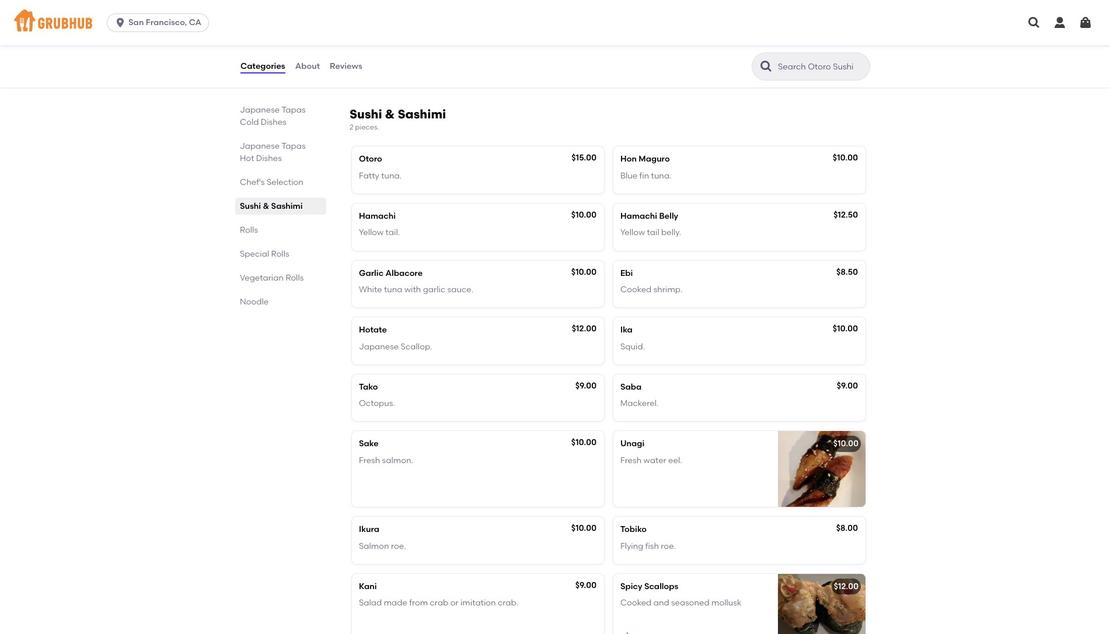 Task type: vqa. For each thing, say whether or not it's contained in the screenshot.


Task type: locate. For each thing, give the bounding box(es) containing it.
spicy image
[[621, 633, 631, 635]]

tuna.
[[381, 171, 402, 181], [651, 171, 672, 181]]

about
[[295, 61, 320, 71]]

japanese up cold
[[240, 105, 280, 115]]

with
[[405, 285, 421, 295]]

eel.
[[669, 456, 683, 466]]

0 vertical spatial sushi
[[350, 107, 382, 121]]

1 horizontal spatial sushi
[[350, 107, 382, 121]]

0 horizontal spatial sushi
[[240, 201, 261, 211]]

Search Otoro Sushi search field
[[777, 61, 867, 72]]

tapas inside japanese tapas cold dishes
[[282, 105, 306, 115]]

japanese down hotate
[[359, 342, 399, 352]]

flying
[[621, 542, 644, 552]]

0 horizontal spatial tuna.
[[381, 171, 402, 181]]

hon
[[621, 154, 637, 164]]

hamachi for hamachi belly
[[621, 211, 658, 221]]

fish
[[646, 542, 659, 552]]

categories
[[241, 61, 285, 71]]

hon maguro
[[621, 154, 670, 164]]

& inside sushi & sashimi 2 pieces.
[[385, 107, 395, 121]]

belly.
[[662, 228, 682, 238]]

$8.50
[[837, 267, 858, 277]]

1 horizontal spatial &
[[385, 107, 395, 121]]

special rolls
[[240, 249, 289, 259]]

1 vertical spatial cooked
[[621, 599, 652, 609]]

1 horizontal spatial yellow
[[621, 228, 645, 238]]

sashimi
[[398, 107, 446, 121], [271, 201, 303, 211]]

1 horizontal spatial $12.00
[[834, 582, 859, 592]]

saba
[[621, 382, 642, 392]]

fresh
[[359, 456, 380, 466], [621, 456, 642, 466]]

sashimi inside sushi & sashimi 2 pieces.
[[398, 107, 446, 121]]

2 cooked from the top
[[621, 599, 652, 609]]

1 vertical spatial rolls
[[271, 249, 289, 259]]

rolls up special
[[240, 225, 258, 235]]

2 fresh from the left
[[621, 456, 642, 466]]

$10.00
[[833, 153, 858, 163], [572, 210, 597, 220], [572, 267, 597, 277], [833, 324, 858, 334], [572, 438, 597, 448], [834, 439, 859, 449], [572, 524, 597, 534]]

0 vertical spatial tapas
[[282, 105, 306, 115]]

2 vertical spatial rolls
[[286, 273, 304, 283]]

maguro
[[639, 154, 670, 164]]

0 vertical spatial dishes
[[261, 117, 287, 127]]

0 horizontal spatial hamachi
[[359, 211, 396, 221]]

fresh down unagi
[[621, 456, 642, 466]]

1 horizontal spatial fresh
[[621, 456, 642, 466]]

1 cooked from the top
[[621, 285, 652, 295]]

roe.
[[391, 542, 406, 552], [661, 542, 676, 552]]

ebi
[[621, 268, 633, 278]]

0 vertical spatial japanese
[[240, 105, 280, 115]]

hamachi belly
[[621, 211, 679, 221]]

1 vertical spatial dishes
[[256, 154, 282, 164]]

hamachi up yellow tail belly.
[[621, 211, 658, 221]]

1 horizontal spatial svg image
[[1054, 16, 1068, 30]]

1 vertical spatial sashimi
[[271, 201, 303, 211]]

1 fresh from the left
[[359, 456, 380, 466]]

yellow left tail.
[[359, 228, 384, 238]]

japanese
[[240, 105, 280, 115], [240, 141, 280, 151], [359, 342, 399, 352]]

hamachi up the yellow tail.
[[359, 211, 396, 221]]

roe. right the 'fish'
[[661, 542, 676, 552]]

salmon roe.
[[359, 542, 406, 552]]

sushi
[[350, 107, 382, 121], [240, 201, 261, 211]]

cooked down spicy
[[621, 599, 652, 609]]

$12.00
[[572, 324, 597, 334], [834, 582, 859, 592]]

japanese up hot
[[240, 141, 280, 151]]

svg image inside san francisco, ca button
[[115, 17, 126, 29]]

ca
[[189, 18, 202, 27]]

sushi up "pieces."
[[350, 107, 382, 121]]

and
[[654, 599, 670, 609]]

0 vertical spatial &
[[385, 107, 395, 121]]

tuna. right fin
[[651, 171, 672, 181]]

yellow left tail
[[621, 228, 645, 238]]

1 vertical spatial japanese
[[240, 141, 280, 151]]

dishes
[[261, 117, 287, 127], [256, 154, 282, 164]]

2 yellow from the left
[[621, 228, 645, 238]]

0 horizontal spatial sashimi
[[271, 201, 303, 211]]

1 horizontal spatial sashimi
[[398, 107, 446, 121]]

2 hamachi from the left
[[621, 211, 658, 221]]

hamachi
[[359, 211, 396, 221], [621, 211, 658, 221]]

$12.00 down $8.00
[[834, 582, 859, 592]]

tapas
[[282, 105, 306, 115], [282, 141, 306, 151]]

cooked
[[621, 285, 652, 295], [621, 599, 652, 609]]

1 vertical spatial tapas
[[282, 141, 306, 151]]

yellow
[[359, 228, 384, 238], [621, 228, 645, 238]]

1 vertical spatial sushi
[[240, 201, 261, 211]]

$10.00 for squid.
[[833, 324, 858, 334]]

rolls right 'vegetarian'
[[286, 273, 304, 283]]

categories button
[[240, 46, 286, 88]]

unagi
[[621, 439, 645, 449]]

$9.00 for mackerel.
[[837, 381, 858, 391]]

fresh down sake
[[359, 456, 380, 466]]

1 horizontal spatial tuna.
[[651, 171, 672, 181]]

tapas down about button at left
[[282, 105, 306, 115]]

$10.00 for fresh salmon.
[[572, 438, 597, 448]]

sushi inside sushi & sashimi 2 pieces.
[[350, 107, 382, 121]]

rolls
[[240, 225, 258, 235], [271, 249, 289, 259], [286, 273, 304, 283]]

$15.00
[[572, 153, 597, 163]]

0 horizontal spatial fresh
[[359, 456, 380, 466]]

tapas inside the japanese tapas hot dishes
[[282, 141, 306, 151]]

japanese for hot
[[240, 141, 280, 151]]

sushi down chef's
[[240, 201, 261, 211]]

blue fin tuna.
[[621, 171, 672, 181]]

japanese inside japanese tapas cold dishes
[[240, 105, 280, 115]]

cooked for spicy scallops
[[621, 599, 652, 609]]

2
[[350, 123, 354, 131]]

0 vertical spatial $12.00
[[572, 324, 597, 334]]

1 yellow from the left
[[359, 228, 384, 238]]

octopus.
[[359, 399, 395, 409]]

dishes right hot
[[256, 154, 282, 164]]

cooked down ebi
[[621, 285, 652, 295]]

1 vertical spatial $12.00
[[834, 582, 859, 592]]

1 horizontal spatial roe.
[[661, 542, 676, 552]]

0 horizontal spatial $12.00
[[572, 324, 597, 334]]

&
[[385, 107, 395, 121], [263, 201, 269, 211]]

yellow tail.
[[359, 228, 400, 238]]

search icon image
[[760, 60, 774, 74]]

$10.00 for yellow tail.
[[572, 210, 597, 220]]

crab
[[430, 599, 449, 609]]

1 roe. from the left
[[391, 542, 406, 552]]

tako
[[359, 382, 378, 392]]

rolls for vegetarian
[[286, 273, 304, 283]]

$9.00 for octopus.
[[576, 381, 597, 391]]

otoro
[[359, 154, 382, 164]]

flying fish roe.
[[621, 542, 676, 552]]

0 vertical spatial cooked
[[621, 285, 652, 295]]

reviews
[[330, 61, 363, 71]]

$10.00 for white tuna with garlic sauce.
[[572, 267, 597, 277]]

1 horizontal spatial hamachi
[[621, 211, 658, 221]]

0 horizontal spatial roe.
[[391, 542, 406, 552]]

dishes for cold
[[261, 117, 287, 127]]

san francisco, ca button
[[107, 13, 214, 32]]

from
[[410, 599, 428, 609]]

chef's selection sashimi tasting image
[[778, 6, 866, 82]]

pieces.
[[355, 123, 379, 131]]

tapas down japanese tapas cold dishes
[[282, 141, 306, 151]]

dishes inside the japanese tapas hot dishes
[[256, 154, 282, 164]]

hamachi for hamachi
[[359, 211, 396, 221]]

yellow for yellow tail.
[[359, 228, 384, 238]]

roe. right salmon
[[391, 542, 406, 552]]

$12.00 left ika
[[572, 324, 597, 334]]

0 horizontal spatial yellow
[[359, 228, 384, 238]]

kani
[[359, 582, 377, 592]]

rolls up vegetarian rolls
[[271, 249, 289, 259]]

dishes right cold
[[261, 117, 287, 127]]

0 vertical spatial rolls
[[240, 225, 258, 235]]

1 tapas from the top
[[282, 105, 306, 115]]

1 vertical spatial &
[[263, 201, 269, 211]]

2 tapas from the top
[[282, 141, 306, 151]]

japanese inside the japanese tapas hot dishes
[[240, 141, 280, 151]]

salmon.
[[382, 456, 413, 466]]

svg image
[[1028, 16, 1042, 30]]

0 vertical spatial sashimi
[[398, 107, 446, 121]]

sushi for sushi & sashimi 2 pieces.
[[350, 107, 382, 121]]

1 hamachi from the left
[[359, 211, 396, 221]]

& for sushi & sashimi
[[263, 201, 269, 211]]

dishes inside japanese tapas cold dishes
[[261, 117, 287, 127]]

svg image
[[1054, 16, 1068, 30], [1079, 16, 1093, 30], [115, 17, 126, 29]]

tuna. right fatty
[[381, 171, 402, 181]]

yellow tail belly.
[[621, 228, 682, 238]]

sashimi for sushi & sashimi
[[271, 201, 303, 211]]

0 horizontal spatial svg image
[[115, 17, 126, 29]]

japanese for cold
[[240, 105, 280, 115]]

sauce.
[[448, 285, 474, 295]]

tapas for japanese tapas hot dishes
[[282, 141, 306, 151]]

0 horizontal spatial &
[[263, 201, 269, 211]]

scallop.
[[401, 342, 432, 352]]

2 roe. from the left
[[661, 542, 676, 552]]



Task type: describe. For each thing, give the bounding box(es) containing it.
1 tuna. from the left
[[381, 171, 402, 181]]

fin
[[640, 171, 650, 181]]

chef's selection
[[240, 178, 304, 187]]

$10.00 for salmon roe.
[[572, 524, 597, 534]]

chef's
[[240, 178, 265, 187]]

fresh for fresh water eel.
[[621, 456, 642, 466]]

salmon
[[359, 542, 389, 552]]

2 horizontal spatial svg image
[[1079, 16, 1093, 30]]

fresh water eel.
[[621, 456, 683, 466]]

ika
[[621, 325, 633, 335]]

garlic
[[423, 285, 446, 295]]

fresh for fresh salmon.
[[359, 456, 380, 466]]

squid.
[[621, 342, 645, 352]]

$9.00 for salad made from crab or imitation crab.
[[576, 581, 597, 591]]

garlic
[[359, 268, 384, 278]]

$10.00 for blue fin tuna.
[[833, 153, 858, 163]]

special
[[240, 249, 269, 259]]

cooked for ebi
[[621, 285, 652, 295]]

2 tuna. from the left
[[651, 171, 672, 181]]

salad
[[359, 599, 382, 609]]

& for sushi & sashimi 2 pieces.
[[385, 107, 395, 121]]

fatty
[[359, 171, 379, 181]]

imitation
[[461, 599, 496, 609]]

tail
[[647, 228, 660, 238]]

seasoned
[[672, 599, 710, 609]]

fatty tuna.
[[359, 171, 402, 181]]

vegetarian rolls
[[240, 273, 304, 283]]

fresh salmon.
[[359, 456, 413, 466]]

belly
[[660, 211, 679, 221]]

sushi & sashimi
[[240, 201, 303, 211]]

crab.
[[498, 599, 519, 609]]

tapas for japanese tapas cold dishes
[[282, 105, 306, 115]]

sushi & sashimi 2 pieces.
[[350, 107, 446, 131]]

unagi image
[[778, 432, 866, 508]]

reviews button
[[329, 46, 363, 88]]

san francisco, ca
[[129, 18, 202, 27]]

blue
[[621, 171, 638, 181]]

cold
[[240, 117, 259, 127]]

noodle
[[240, 297, 269, 307]]

spicy scallops
[[621, 582, 679, 592]]

shrimp.
[[654, 285, 683, 295]]

yellow for yellow tail belly.
[[621, 228, 645, 238]]

japanese tapas cold dishes
[[240, 105, 306, 127]]

sashimi for sushi & sashimi 2 pieces.
[[398, 107, 446, 121]]

tail.
[[386, 228, 400, 238]]

about button
[[295, 46, 321, 88]]

francisco,
[[146, 18, 187, 27]]

2 vertical spatial japanese
[[359, 342, 399, 352]]

$8.00
[[837, 524, 858, 534]]

cooked and seasoned mollusk
[[621, 599, 742, 609]]

made
[[384, 599, 408, 609]]

mollusk
[[712, 599, 742, 609]]

water
[[644, 456, 667, 466]]

salad made from crab or imitation crab.
[[359, 599, 519, 609]]

ikura
[[359, 525, 380, 535]]

$12.50
[[834, 210, 858, 220]]

white tuna with garlic sauce.
[[359, 285, 474, 295]]

hot
[[240, 154, 254, 164]]

main navigation navigation
[[0, 0, 1111, 46]]

spicy scallops image
[[778, 575, 866, 635]]

garlic albacore
[[359, 268, 423, 278]]

scallops
[[645, 582, 679, 592]]

selection
[[267, 178, 304, 187]]

white
[[359, 285, 382, 295]]

tobiko
[[621, 525, 647, 535]]

or
[[451, 599, 459, 609]]

dishes for hot
[[256, 154, 282, 164]]

hotate
[[359, 325, 387, 335]]

san
[[129, 18, 144, 27]]

vegetarian
[[240, 273, 284, 283]]

rolls for special
[[271, 249, 289, 259]]

cooked shrimp.
[[621, 285, 683, 295]]

albacore
[[386, 268, 423, 278]]

sushi for sushi & sashimi
[[240, 201, 261, 211]]

japanese tapas hot dishes
[[240, 141, 306, 164]]

tuna
[[384, 285, 403, 295]]

sake
[[359, 439, 379, 449]]

japanese scallop.
[[359, 342, 432, 352]]

mackerel.
[[621, 399, 659, 409]]

spicy
[[621, 582, 643, 592]]



